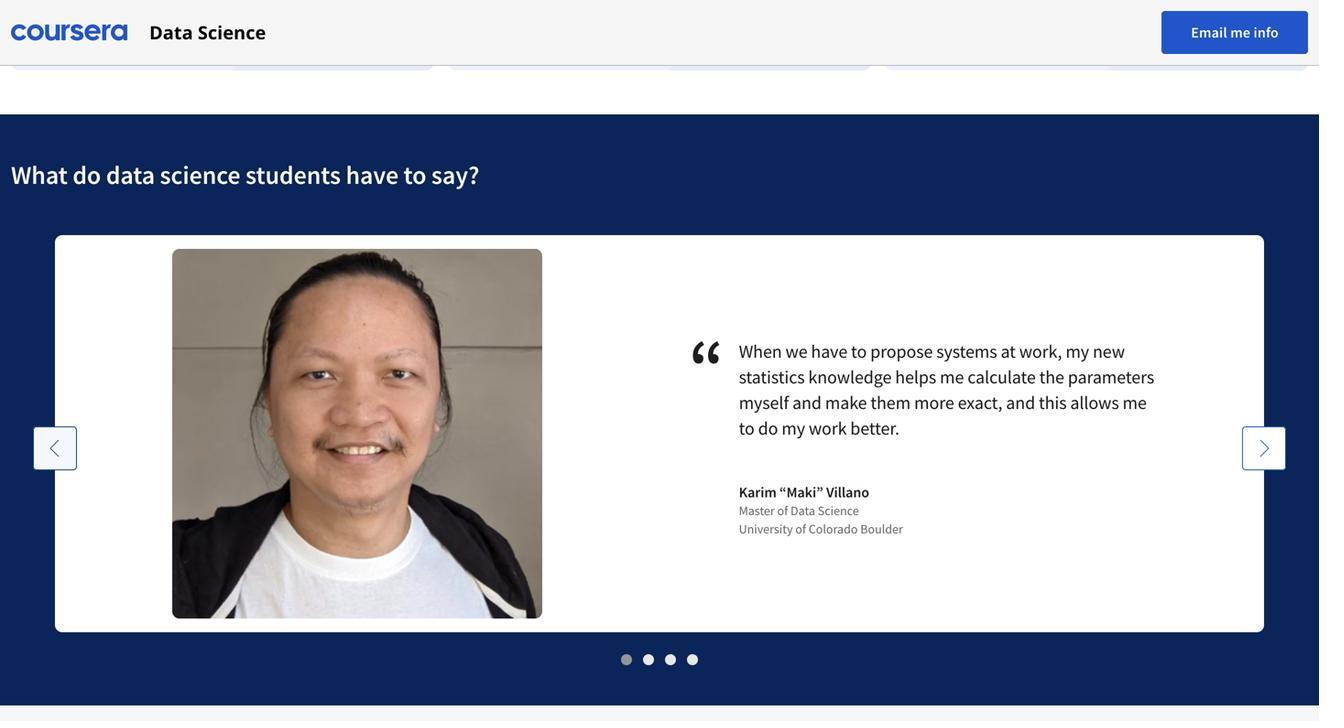 Task type: locate. For each thing, give the bounding box(es) containing it.
0 horizontal spatial have
[[346, 159, 399, 191]]

karim "maki" villano master of data science university of colorado boulder
[[739, 484, 903, 538]]

the
[[1039, 366, 1064, 389]]

work,
[[1019, 340, 1062, 363]]

data inside karim "maki" villano master of data science university of colorado boulder
[[791, 503, 815, 519]]

what
[[11, 159, 68, 191]]

2 horizontal spatial to
[[851, 340, 867, 363]]

1 horizontal spatial of
[[795, 521, 806, 538]]

me
[[1230, 23, 1251, 42], [940, 366, 964, 389], [1123, 392, 1147, 415]]

0 horizontal spatial to
[[404, 159, 426, 191]]

and
[[792, 392, 822, 415], [1006, 392, 1035, 415]]

2 vertical spatial to
[[739, 417, 755, 440]]

1 vertical spatial me
[[940, 366, 964, 389]]

1 horizontal spatial me
[[1123, 392, 1147, 415]]

science
[[160, 159, 240, 191]]

0 horizontal spatial science
[[198, 20, 266, 45]]

0 vertical spatial of
[[777, 503, 788, 519]]

when
[[739, 340, 782, 363]]

previous testimonial element
[[33, 427, 77, 722]]

more
[[914, 392, 954, 415]]

students
[[246, 159, 341, 191]]

1 horizontal spatial data
[[791, 503, 815, 519]]

better.
[[850, 417, 899, 440]]

1 horizontal spatial have
[[811, 340, 847, 363]]

me down parameters
[[1123, 392, 1147, 415]]

me inside button
[[1230, 23, 1251, 42]]

do
[[73, 159, 101, 191], [758, 417, 778, 440]]

my left the new
[[1066, 340, 1089, 363]]

and down calculate
[[1006, 392, 1035, 415]]

to
[[404, 159, 426, 191], [851, 340, 867, 363], [739, 417, 755, 440]]

my
[[1066, 340, 1089, 363], [782, 417, 805, 440]]

do left data
[[73, 159, 101, 191]]

me left the info
[[1230, 23, 1251, 42]]

of up the university
[[777, 503, 788, 519]]

1 vertical spatial have
[[811, 340, 847, 363]]

when we have to propose systems at work, my new statistics knowledge helps me calculate the parameters myself and make them more exact, and this allows me to do my work better.
[[739, 340, 1154, 440]]

0 vertical spatial me
[[1230, 23, 1251, 42]]

0 horizontal spatial data
[[149, 20, 193, 45]]

science
[[198, 20, 266, 45], [818, 503, 859, 519]]

0 vertical spatial data
[[149, 20, 193, 45]]

exact,
[[958, 392, 1002, 415]]

to up knowledge
[[851, 340, 867, 363]]

me down systems
[[940, 366, 964, 389]]

0 horizontal spatial and
[[792, 392, 822, 415]]

colorado
[[809, 521, 858, 538]]

have right "students"
[[346, 159, 399, 191]]

0 vertical spatial do
[[73, 159, 101, 191]]

0 horizontal spatial of
[[777, 503, 788, 519]]

slides element
[[11, 650, 1308, 670]]

1 horizontal spatial to
[[739, 417, 755, 440]]

of left colorado at right
[[795, 521, 806, 538]]

of
[[777, 503, 788, 519], [795, 521, 806, 538]]

next testimonial element
[[1242, 427, 1286, 722]]

master's
[[40, 10, 105, 33]]

systems
[[936, 340, 997, 363]]

1 vertical spatial data
[[791, 503, 815, 519]]

data
[[149, 20, 193, 45], [791, 503, 815, 519]]

0 horizontal spatial me
[[940, 366, 964, 389]]

1 horizontal spatial and
[[1006, 392, 1035, 415]]

to left say?
[[404, 159, 426, 191]]

work
[[809, 417, 847, 440]]

1 vertical spatial science
[[818, 503, 859, 519]]

next image
[[1255, 440, 1273, 458]]

knowledge
[[808, 366, 892, 389]]

1 horizontal spatial science
[[818, 503, 859, 519]]

allows
[[1070, 392, 1119, 415]]

0 vertical spatial my
[[1066, 340, 1089, 363]]

my left work
[[782, 417, 805, 440]]

2 horizontal spatial me
[[1230, 23, 1251, 42]]

have right we
[[811, 340, 847, 363]]

do down myself
[[758, 417, 778, 440]]

0 horizontal spatial my
[[782, 417, 805, 440]]

have
[[346, 159, 399, 191], [811, 340, 847, 363]]

data science
[[149, 20, 266, 45]]

new
[[1093, 340, 1125, 363]]

1 horizontal spatial do
[[758, 417, 778, 440]]

to down myself
[[739, 417, 755, 440]]

0 vertical spatial have
[[346, 159, 399, 191]]

1 horizontal spatial my
[[1066, 340, 1089, 363]]

1 vertical spatial do
[[758, 417, 778, 440]]

0 vertical spatial to
[[404, 159, 426, 191]]

have inside when we have to propose systems at work, my new statistics knowledge helps me calculate the parameters myself and make them more exact, and this allows me to do my work better.
[[811, 340, 847, 363]]

and up work
[[792, 392, 822, 415]]



Task type: vqa. For each thing, say whether or not it's contained in the screenshot.
do to the bottom
yes



Task type: describe. For each thing, give the bounding box(es) containing it.
make
[[825, 392, 867, 415]]

master
[[739, 503, 775, 519]]

them
[[871, 392, 911, 415]]

0 horizontal spatial do
[[73, 159, 101, 191]]

data
[[106, 159, 155, 191]]

1 vertical spatial my
[[782, 417, 805, 440]]

1 vertical spatial of
[[795, 521, 806, 538]]

email me info
[[1191, 23, 1279, 42]]

master's degrees list
[[4, 0, 1315, 78]]

info
[[1254, 23, 1279, 42]]

email
[[1191, 23, 1227, 42]]

testimonial by karim "maki" villano image
[[172, 249, 542, 619]]

calculate
[[968, 366, 1036, 389]]

helps
[[895, 366, 936, 389]]

university
[[739, 521, 793, 538]]

1 vertical spatial to
[[851, 340, 867, 363]]

"
[[689, 320, 739, 412]]

statistics
[[739, 366, 805, 389]]

master's degrees
[[40, 10, 171, 33]]

previous image
[[46, 440, 64, 458]]

myself
[[739, 392, 789, 415]]

what do data science students have to say?
[[11, 159, 479, 191]]

1 and from the left
[[792, 392, 822, 415]]

science inside karim "maki" villano master of data science university of colorado boulder
[[818, 503, 859, 519]]

do inside when we have to propose systems at work, my new statistics knowledge helps me calculate the parameters myself and make them more exact, and this allows me to do my work better.
[[758, 417, 778, 440]]

master's degrees link
[[11, 0, 434, 71]]

say?
[[431, 159, 479, 191]]

villano
[[826, 484, 869, 502]]

karim
[[739, 484, 777, 502]]

degrees
[[109, 10, 171, 33]]

2 vertical spatial me
[[1123, 392, 1147, 415]]

parameters
[[1068, 366, 1154, 389]]

0 vertical spatial science
[[198, 20, 266, 45]]

2 and from the left
[[1006, 392, 1035, 415]]

this
[[1039, 392, 1067, 415]]

at
[[1001, 340, 1016, 363]]

coursera image
[[11, 18, 127, 47]]

"maki"
[[779, 484, 823, 502]]

email me info button
[[1162, 11, 1308, 54]]

propose
[[870, 340, 933, 363]]

boulder
[[860, 521, 903, 538]]

we
[[786, 340, 808, 363]]



